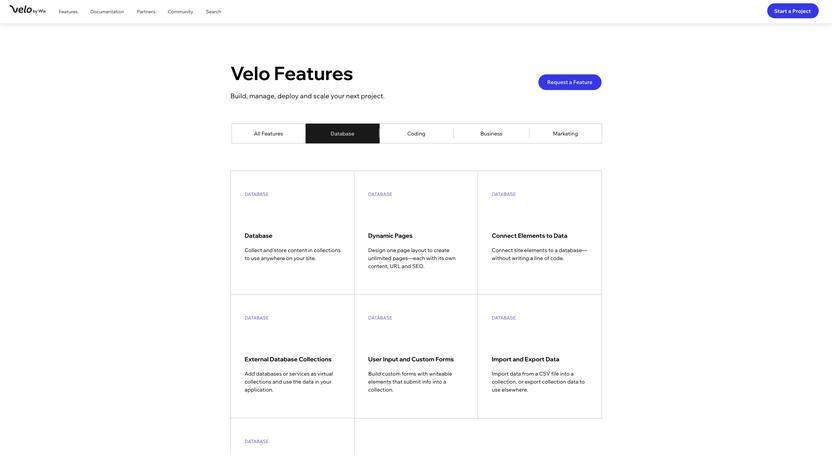 Task type: locate. For each thing, give the bounding box(es) containing it.
0 vertical spatial data
[[554, 232, 568, 240]]

1 vertical spatial with
[[417, 370, 428, 377]]

a right file
[[571, 370, 574, 377]]

1 vertical spatial database
[[245, 232, 273, 240]]

or inside import data from a csv file into a collection, or export collection data to use elsewhere.
[[518, 378, 524, 385]]

your down virtual
[[321, 378, 332, 385]]

1 horizontal spatial elements
[[524, 247, 547, 253]]

features
[[59, 9, 78, 15], [274, 61, 353, 85], [262, 130, 283, 137]]

data
[[554, 232, 568, 240], [546, 355, 559, 363]]

to down collect
[[245, 255, 250, 261]]

0 vertical spatial in
[[308, 247, 313, 253]]

to inside connect site elements to a database— without writing a line of code.
[[549, 247, 554, 253]]

and left export at the bottom of the page
[[513, 355, 524, 363]]

and up anywhere
[[263, 247, 273, 253]]

in inside add databases or services as virtual collections and use the data in your application.
[[315, 378, 319, 385]]

to right layout at the bottom of page
[[428, 247, 433, 253]]

custom
[[412, 355, 434, 363]]

collect and store content in collections to use anywhere on your site.
[[245, 247, 341, 261]]

features inside button
[[262, 130, 283, 137]]

build custom forms with writeable elements that submit info into a collection.
[[368, 370, 452, 393]]

0 vertical spatial with
[[426, 255, 437, 261]]

with left its
[[426, 255, 437, 261]]

data right collection
[[567, 378, 579, 385]]

pages—each
[[393, 255, 425, 261]]

1 import from the top
[[492, 355, 512, 363]]

2 horizontal spatial data
[[567, 378, 579, 385]]

page
[[397, 247, 410, 253]]

into right file
[[560, 370, 570, 377]]

use left "the"
[[283, 378, 292, 385]]

0 vertical spatial import
[[492, 355, 512, 363]]

connect site elements to a database— without writing a line of code.
[[492, 247, 587, 261]]

all
[[254, 130, 260, 137]]

export
[[525, 355, 545, 363]]

connect up without
[[492, 247, 513, 253]]

1 horizontal spatial collections
[[314, 247, 341, 253]]

1 vertical spatial connect
[[492, 247, 513, 253]]

coding
[[407, 130, 426, 137]]

in down 'as'
[[315, 378, 319, 385]]

to inside import data from a csv file into a collection, or export collection data to use elsewhere.
[[580, 378, 585, 385]]

1 horizontal spatial in
[[315, 378, 319, 385]]

the
[[293, 378, 301, 385]]

or
[[283, 370, 288, 377], [518, 378, 524, 385]]

into down writeable
[[433, 378, 442, 385]]

deploy
[[277, 92, 299, 100]]

in
[[308, 247, 313, 253], [315, 378, 319, 385]]

elements
[[524, 247, 547, 253], [368, 378, 391, 385]]

or left services
[[283, 370, 288, 377]]

export
[[525, 378, 541, 385]]

your
[[331, 92, 345, 100], [294, 255, 305, 261], [321, 378, 332, 385]]

with
[[426, 255, 437, 261], [417, 370, 428, 377]]

forms
[[436, 355, 454, 363]]

use down collection, on the bottom right of the page
[[492, 386, 501, 393]]

2 import from the top
[[492, 370, 509, 377]]

1 horizontal spatial data
[[510, 370, 521, 377]]

custom
[[382, 370, 401, 377]]

services
[[289, 370, 310, 377]]

1 vertical spatial your
[[294, 255, 305, 261]]

1 horizontal spatial into
[[560, 370, 570, 377]]

your inside collect and store content in collections to use anywhere on your site.
[[294, 255, 305, 261]]

1 vertical spatial into
[[433, 378, 442, 385]]

data for connect elements to data
[[554, 232, 568, 240]]

layout
[[411, 247, 426, 253]]

a left csv
[[535, 370, 538, 377]]

0 vertical spatial collections
[[314, 247, 341, 253]]

data up file
[[546, 355, 559, 363]]

search link
[[201, 3, 229, 20]]

0 vertical spatial or
[[283, 370, 288, 377]]

connect up site
[[492, 232, 517, 240]]

and down "pages—each"
[[402, 263, 411, 269]]

and inside collect and store content in collections to use anywhere on your site.
[[263, 247, 273, 253]]

1 vertical spatial import
[[492, 370, 509, 377]]

use
[[251, 255, 260, 261], [283, 378, 292, 385], [492, 386, 501, 393]]

import and export data
[[492, 355, 559, 363]]

0 horizontal spatial in
[[308, 247, 313, 253]]

dynamic pages
[[368, 232, 413, 240]]

2 vertical spatial use
[[492, 386, 501, 393]]

0 vertical spatial into
[[560, 370, 570, 377]]

1 vertical spatial use
[[283, 378, 292, 385]]

database for dynamic pages
[[368, 191, 392, 197]]

with up info
[[417, 370, 428, 377]]

0 vertical spatial database
[[331, 130, 354, 137]]

features for velo features
[[274, 61, 353, 85]]

of
[[544, 255, 549, 261]]

to
[[546, 232, 553, 240], [428, 247, 433, 253], [549, 247, 554, 253], [245, 255, 250, 261], [580, 378, 585, 385]]

collections
[[314, 247, 341, 253], [245, 378, 271, 385]]

request
[[547, 79, 568, 85]]

0 horizontal spatial into
[[433, 378, 442, 385]]

connect elements to data
[[492, 232, 568, 240]]

start
[[774, 7, 787, 14]]

import for import data from a csv file into a collection, or export collection data to use elsewhere.
[[492, 370, 509, 377]]

elements up line in the right of the page
[[524, 247, 547, 253]]

1 vertical spatial elements
[[368, 378, 391, 385]]

to right collection
[[580, 378, 585, 385]]

2 connect from the top
[[492, 247, 513, 253]]

import inside import data from a csv file into a collection, or export collection data to use elsewhere.
[[492, 370, 509, 377]]

elements up collection.
[[368, 378, 391, 385]]

next
[[346, 92, 359, 100]]

collect
[[245, 247, 262, 253]]

a
[[788, 7, 791, 14], [569, 79, 572, 85], [555, 247, 558, 253], [530, 255, 533, 261], [535, 370, 538, 377], [571, 370, 574, 377], [443, 378, 446, 385]]

external
[[245, 355, 269, 363]]

use down collect
[[251, 255, 260, 261]]

database for database
[[245, 191, 269, 197]]

your down "content"
[[294, 255, 305, 261]]

0 vertical spatial connect
[[492, 232, 517, 240]]

create
[[434, 247, 450, 253]]

or up elsewhere.
[[518, 378, 524, 385]]

a down writeable
[[443, 378, 446, 385]]

collections up application.
[[245, 378, 271, 385]]

1 vertical spatial in
[[315, 378, 319, 385]]

1 connect from the top
[[492, 232, 517, 240]]

2 vertical spatial database
[[270, 355, 298, 363]]

database for user input and custom forms
[[368, 315, 392, 321]]

pages
[[395, 232, 413, 240]]

collections inside add databases or services as virtual collections and use the data in your application.
[[245, 378, 271, 385]]

into
[[560, 370, 570, 377], [433, 378, 442, 385]]

1 vertical spatial collections
[[245, 378, 271, 385]]

data up database—
[[554, 232, 568, 240]]

collections up site.
[[314, 247, 341, 253]]

and left scale
[[300, 92, 312, 100]]

your inside add databases or services as virtual collections and use the data in your application.
[[321, 378, 332, 385]]

1 horizontal spatial use
[[283, 378, 292, 385]]

1 vertical spatial data
[[546, 355, 559, 363]]

its
[[438, 255, 444, 261]]

all features button
[[231, 124, 306, 144]]

to up "of"
[[549, 247, 554, 253]]

database for external database collections
[[245, 315, 269, 321]]

dynamic
[[368, 232, 394, 240]]

0 horizontal spatial or
[[283, 370, 288, 377]]

0 horizontal spatial use
[[251, 255, 260, 261]]

import data from a csv file into a collection, or export collection data to use elsewhere.
[[492, 370, 585, 393]]

your left next
[[331, 92, 345, 100]]

1 vertical spatial or
[[518, 378, 524, 385]]

build
[[368, 370, 381, 377]]

connect inside connect site elements to a database— without writing a line of code.
[[492, 247, 513, 253]]

import
[[492, 355, 512, 363], [492, 370, 509, 377]]

0 vertical spatial elements
[[524, 247, 547, 253]]

or inside add databases or services as virtual collections and use the data in your application.
[[283, 370, 288, 377]]

list
[[230, 171, 602, 453]]

velo
[[230, 61, 270, 85]]

features for all features
[[262, 130, 283, 137]]

build,
[[230, 92, 248, 100]]

velo features
[[230, 61, 353, 85]]

1 vertical spatial features
[[274, 61, 353, 85]]

a left line in the right of the page
[[530, 255, 533, 261]]

2 horizontal spatial use
[[492, 386, 501, 393]]

add
[[245, 370, 255, 377]]

data down 'as'
[[303, 378, 314, 385]]

into inside import data from a csv file into a collection, or export collection data to use elsewhere.
[[560, 370, 570, 377]]

0 horizontal spatial data
[[303, 378, 314, 385]]

use inside add databases or services as virtual collections and use the data in your application.
[[283, 378, 292, 385]]

0 vertical spatial use
[[251, 255, 260, 261]]

data left from
[[510, 370, 521, 377]]

list containing database
[[230, 171, 602, 453]]

search
[[206, 9, 221, 15]]

documentation
[[90, 9, 124, 15]]

1 horizontal spatial or
[[518, 378, 524, 385]]

and down databases
[[273, 378, 282, 385]]

request a feature
[[547, 79, 593, 85]]

0 horizontal spatial elements
[[368, 378, 391, 385]]

submit
[[404, 378, 421, 385]]

2 vertical spatial features
[[262, 130, 283, 137]]

2 vertical spatial your
[[321, 378, 332, 385]]

in up site.
[[308, 247, 313, 253]]

0 horizontal spatial collections
[[245, 378, 271, 385]]

elements inside build custom forms with writeable elements that submit info into a collection.
[[368, 378, 391, 385]]

elements inside connect site elements to a database— without writing a line of code.
[[524, 247, 547, 253]]

data
[[510, 370, 521, 377], [303, 378, 314, 385], [567, 378, 579, 385]]

one
[[387, 247, 396, 253]]



Task type: vqa. For each thing, say whether or not it's contained in the screenshot.
The "With" inside design one page layout to create unlimited pages—each with its own content, url and seo.
yes



Task type: describe. For each thing, give the bounding box(es) containing it.
with inside build custom forms with writeable elements that submit info into a collection.
[[417, 370, 428, 377]]

partners
[[137, 9, 155, 15]]

site
[[514, 247, 523, 253]]

community
[[168, 9, 193, 15]]

database for import and export data
[[492, 315, 516, 321]]

data inside add databases or services as virtual collections and use the data in your application.
[[303, 378, 314, 385]]

project
[[793, 7, 811, 14]]

and right input
[[399, 355, 410, 363]]

elsewhere.
[[502, 386, 528, 393]]

database—
[[559, 247, 587, 253]]

database for connect elements to data
[[492, 191, 516, 197]]

business
[[481, 130, 503, 137]]

writing
[[512, 255, 529, 261]]

forms
[[402, 370, 416, 377]]

marketing button
[[529, 124, 602, 144]]

import for import and export data
[[492, 355, 512, 363]]

with inside design one page layout to create unlimited pages—each with its own content, url and seo.
[[426, 255, 437, 261]]

info
[[422, 378, 431, 385]]

design one page layout to create unlimited pages—each with its own content, url and seo.
[[368, 247, 456, 269]]

site.
[[306, 255, 316, 261]]

on
[[286, 255, 293, 261]]

project.
[[361, 92, 385, 100]]

that
[[393, 378, 403, 385]]

content,
[[368, 263, 389, 269]]

anywhere
[[261, 255, 285, 261]]

databases
[[256, 370, 282, 377]]

add databases or services as virtual collections and use the data in your application.
[[245, 370, 333, 393]]

content
[[288, 247, 307, 253]]

a up "code."
[[555, 247, 558, 253]]

unlimited
[[368, 255, 392, 261]]

and inside design one page layout to create unlimited pages—each with its own content, url and seo.
[[402, 263, 411, 269]]

collection
[[542, 378, 566, 385]]

store
[[274, 247, 287, 253]]

without
[[492, 255, 511, 261]]

business button
[[453, 124, 530, 144]]

own
[[445, 255, 456, 261]]

build, manage, deploy and scale your next project.
[[230, 92, 385, 100]]

design
[[368, 247, 386, 253]]

in inside collect and store content in collections to use anywhere on your site.
[[308, 247, 313, 253]]

connect for connect elements to data
[[492, 232, 517, 240]]

start a project link
[[767, 3, 819, 18]]

start a project
[[774, 7, 811, 14]]

0 vertical spatial your
[[331, 92, 345, 100]]

csv
[[539, 370, 550, 377]]

marketing
[[553, 130, 578, 137]]

a right start
[[788, 7, 791, 14]]

into inside build custom forms with writeable elements that submit info into a collection.
[[433, 378, 442, 385]]

a left feature
[[569, 79, 572, 85]]

url
[[390, 263, 401, 269]]

database inside button
[[331, 130, 354, 137]]

code.
[[551, 255, 564, 261]]

seo.
[[412, 263, 425, 269]]

connect for connect site elements to a database— without writing a line of code.
[[492, 247, 513, 253]]

virtual
[[318, 370, 333, 377]]

from
[[522, 370, 534, 377]]

use inside import data from a csv file into a collection, or export collection data to use elsewhere.
[[492, 386, 501, 393]]

to right elements
[[546, 232, 553, 240]]

file
[[551, 370, 559, 377]]

as
[[311, 370, 316, 377]]

collection,
[[492, 378, 517, 385]]

elements
[[518, 232, 545, 240]]

input
[[383, 355, 398, 363]]

manage,
[[249, 92, 276, 100]]

to inside design one page layout to create unlimited pages—each with its own content, url and seo.
[[428, 247, 433, 253]]

all features
[[254, 130, 283, 137]]

user
[[368, 355, 382, 363]]

to inside collect and store content in collections to use anywhere on your site.
[[245, 255, 250, 261]]

and inside add databases or services as virtual collections and use the data in your application.
[[273, 378, 282, 385]]

data for import and export data
[[546, 355, 559, 363]]

application.
[[245, 386, 274, 393]]

writeable
[[429, 370, 452, 377]]

request a feature link
[[538, 74, 602, 90]]

collections inside collect and store content in collections to use anywhere on your site.
[[314, 247, 341, 253]]

0 vertical spatial features
[[59, 9, 78, 15]]

external database collections
[[245, 355, 332, 363]]

database button
[[305, 124, 380, 144]]

user input and custom forms
[[368, 355, 454, 363]]

collection.
[[368, 386, 394, 393]]

feature
[[573, 79, 593, 85]]

scale
[[313, 92, 329, 100]]

a inside build custom forms with writeable elements that submit info into a collection.
[[443, 378, 446, 385]]

use inside collect and store content in collections to use anywhere on your site.
[[251, 255, 260, 261]]

coding button
[[379, 124, 454, 144]]

collections
[[299, 355, 332, 363]]

line
[[534, 255, 543, 261]]



